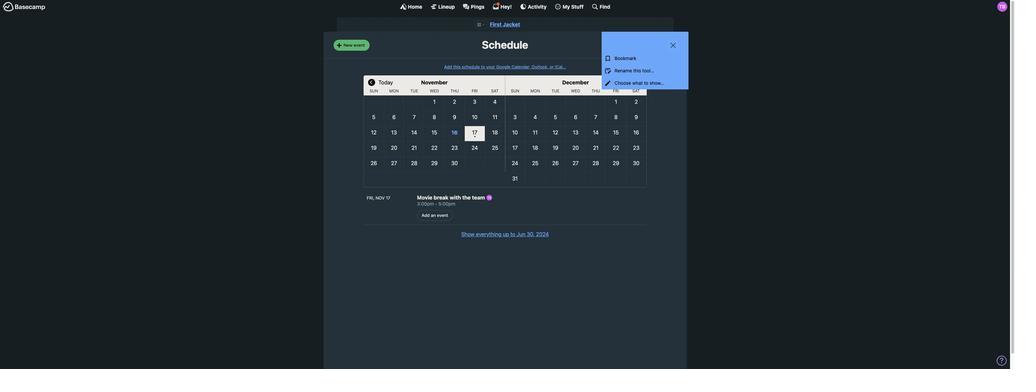 Task type: vqa. For each thing, say whether or not it's contained in the screenshot.
•
yes



Task type: describe. For each thing, give the bounding box(es) containing it.
november
[[421, 79, 448, 86]]

schedule
[[482, 39, 528, 51]]

wed for november
[[430, 89, 439, 94]]

my
[[563, 4, 570, 10]]

add this schedule to your google calendar, outlook, or ical…
[[444, 64, 566, 69]]

tyler black image inside main element
[[998, 2, 1008, 12]]

show        everything      up to        jun 30, 2024
[[461, 232, 549, 238]]

switch accounts image
[[3, 2, 45, 12]]

movie
[[417, 195, 433, 201]]

event inside 'link'
[[354, 42, 365, 48]]

today link
[[379, 75, 393, 89]]

everything
[[476, 232, 502, 238]]

mon for november
[[389, 89, 399, 94]]

bookmark
[[615, 56, 637, 61]]

fri for november
[[472, 89, 478, 94]]

tool…
[[643, 68, 655, 74]]

bookmark link
[[602, 53, 689, 65]]

add an event
[[422, 213, 448, 218]]

pings
[[471, 4, 485, 10]]

2 horizontal spatial to
[[644, 80, 649, 86]]

activity
[[528, 4, 547, 10]]

an
[[431, 213, 436, 218]]

google
[[496, 64, 511, 69]]

ical…
[[555, 64, 566, 69]]

fri for december
[[613, 89, 619, 94]]

or
[[550, 64, 554, 69]]

team
[[472, 195, 485, 201]]

december
[[563, 79, 589, 86]]

1 vertical spatial tyler black image
[[487, 195, 492, 201]]

home
[[408, 4, 422, 10]]

to for calendar,
[[481, 64, 485, 69]]

outlook,
[[532, 64, 549, 69]]

first jacket link
[[490, 21, 520, 27]]

movie break with the team
[[417, 195, 487, 201]]

thu for december
[[592, 89, 600, 94]]

first
[[490, 21, 502, 27]]

pings button
[[463, 3, 485, 10]]

•
[[474, 134, 476, 139]]

lineup
[[438, 4, 455, 10]]

new event
[[344, 42, 365, 48]]

main element
[[0, 0, 1010, 13]]

1 horizontal spatial event
[[437, 213, 448, 218]]

your
[[486, 64, 495, 69]]

mon for december
[[531, 89, 540, 94]]

hey!
[[501, 4, 512, 10]]

tue for december
[[552, 89, 560, 94]]

add this schedule to your google calendar, outlook, or ical… link
[[444, 64, 566, 69]]

3:00pm
[[417, 201, 434, 207]]

home link
[[400, 3, 422, 10]]

my stuff button
[[555, 3, 584, 10]]



Task type: locate. For each thing, give the bounding box(es) containing it.
2 mon from the left
[[531, 89, 540, 94]]

mon down today
[[389, 89, 399, 94]]

0 horizontal spatial sat
[[491, 89, 499, 94]]

0 horizontal spatial tyler black image
[[487, 195, 492, 201]]

1 sun from the left
[[370, 89, 378, 94]]

0 horizontal spatial fri
[[472, 89, 478, 94]]

to inside button
[[511, 232, 516, 238]]

2 tue from the left
[[552, 89, 560, 94]]

17
[[386, 196, 390, 201]]

sat down the your
[[491, 89, 499, 94]]

tue for november
[[410, 89, 418, 94]]

with
[[450, 195, 461, 201]]

calendar,
[[512, 64, 531, 69]]

rename
[[615, 68, 632, 74]]

thu
[[451, 89, 459, 94], [592, 89, 600, 94]]

1 thu from the left
[[451, 89, 459, 94]]

add an event link
[[417, 210, 453, 221]]

1 horizontal spatial mon
[[531, 89, 540, 94]]

0 horizontal spatial event
[[354, 42, 365, 48]]

0 vertical spatial to
[[481, 64, 485, 69]]

2 vertical spatial to
[[511, 232, 516, 238]]

this
[[453, 64, 461, 69], [634, 68, 641, 74]]

to left the your
[[481, 64, 485, 69]]

1 vertical spatial to
[[644, 80, 649, 86]]

sun
[[370, 89, 378, 94], [511, 89, 520, 94]]

event right new
[[354, 42, 365, 48]]

fri,
[[367, 196, 375, 201]]

1 fri from the left
[[472, 89, 478, 94]]

2024
[[536, 232, 549, 238]]

2 sun from the left
[[511, 89, 520, 94]]

0 horizontal spatial thu
[[451, 89, 459, 94]]

tue
[[410, 89, 418, 94], [552, 89, 560, 94]]

0 vertical spatial event
[[354, 42, 365, 48]]

first jacket
[[490, 21, 520, 27]]

0 vertical spatial tyler black image
[[998, 2, 1008, 12]]

fri down the schedule
[[472, 89, 478, 94]]

mon down outlook,
[[531, 89, 540, 94]]

sat down what
[[633, 89, 640, 94]]

1 mon from the left
[[389, 89, 399, 94]]

show        everything      up to        jun 30, 2024 button
[[461, 231, 549, 239]]

add inside add an event link
[[422, 213, 430, 218]]

1 horizontal spatial this
[[634, 68, 641, 74]]

choose
[[615, 80, 631, 86]]

event
[[354, 42, 365, 48], [437, 213, 448, 218]]

0 horizontal spatial this
[[453, 64, 461, 69]]

0 horizontal spatial wed
[[430, 89, 439, 94]]

30,
[[527, 232, 535, 238]]

tue right today link
[[410, 89, 418, 94]]

event right an
[[437, 213, 448, 218]]

sun down calendar,
[[511, 89, 520, 94]]

0 horizontal spatial mon
[[389, 89, 399, 94]]

tyler black image
[[998, 2, 1008, 12], [487, 195, 492, 201]]

mon
[[389, 89, 399, 94], [531, 89, 540, 94]]

2 sat from the left
[[633, 89, 640, 94]]

tue down or
[[552, 89, 560, 94]]

add left an
[[422, 213, 430, 218]]

1 horizontal spatial add
[[444, 64, 452, 69]]

up
[[503, 232, 509, 238]]

0 horizontal spatial add
[[422, 213, 430, 218]]

1 horizontal spatial wed
[[571, 89, 580, 94]]

schedule
[[462, 64, 480, 69]]

to right 'up'
[[511, 232, 516, 238]]

sun for december
[[511, 89, 520, 94]]

0 vertical spatial add
[[444, 64, 452, 69]]

find
[[600, 4, 610, 10]]

activity link
[[520, 3, 547, 10]]

stuff
[[571, 4, 584, 10]]

1 tue from the left
[[410, 89, 418, 94]]

lineup link
[[430, 3, 455, 10]]

5:00pm
[[439, 201, 455, 207]]

my stuff
[[563, 4, 584, 10]]

what
[[633, 80, 643, 86]]

fri
[[472, 89, 478, 94], [613, 89, 619, 94]]

add for add an event
[[422, 213, 430, 218]]

1 horizontal spatial thu
[[592, 89, 600, 94]]

1 wed from the left
[[430, 89, 439, 94]]

today
[[379, 79, 393, 86]]

jun
[[517, 232, 526, 238]]

nov
[[376, 196, 385, 201]]

sat for december
[[633, 89, 640, 94]]

2 fri from the left
[[613, 89, 619, 94]]

1 horizontal spatial sat
[[633, 89, 640, 94]]

fri, nov 17
[[367, 196, 390, 201]]

sun left today link
[[370, 89, 378, 94]]

choose what to show…
[[615, 80, 665, 86]]

1 horizontal spatial tyler black image
[[998, 2, 1008, 12]]

1 horizontal spatial tue
[[552, 89, 560, 94]]

0 horizontal spatial sun
[[370, 89, 378, 94]]

show…
[[650, 80, 665, 86]]

to right what
[[644, 80, 649, 86]]

the
[[462, 195, 471, 201]]

wed
[[430, 89, 439, 94], [571, 89, 580, 94]]

break
[[434, 195, 449, 201]]

wed for december
[[571, 89, 580, 94]]

sun for november
[[370, 89, 378, 94]]

this for rename
[[634, 68, 641, 74]]

this left the schedule
[[453, 64, 461, 69]]

sat for november
[[491, 89, 499, 94]]

jacket
[[503, 21, 520, 27]]

add for add this schedule to your google calendar, outlook, or ical…
[[444, 64, 452, 69]]

1 horizontal spatial to
[[511, 232, 516, 238]]

wed down december
[[571, 89, 580, 94]]

show
[[461, 232, 475, 238]]

thu for november
[[451, 89, 459, 94]]

add
[[444, 64, 452, 69], [422, 213, 430, 218]]

rename this tool…
[[615, 68, 655, 74]]

new
[[344, 42, 353, 48]]

find button
[[592, 3, 610, 10]]

1 horizontal spatial fri
[[613, 89, 619, 94]]

0 horizontal spatial tue
[[410, 89, 418, 94]]

fri down choose
[[613, 89, 619, 94]]

to for 2024
[[511, 232, 516, 238]]

1 sat from the left
[[491, 89, 499, 94]]

wed down november on the left of page
[[430, 89, 439, 94]]

1 vertical spatial event
[[437, 213, 448, 218]]

sat
[[491, 89, 499, 94], [633, 89, 640, 94]]

new event link
[[334, 40, 370, 51]]

to
[[481, 64, 485, 69], [644, 80, 649, 86], [511, 232, 516, 238]]

add up november on the left of page
[[444, 64, 452, 69]]

2 wed from the left
[[571, 89, 580, 94]]

1 vertical spatial add
[[422, 213, 430, 218]]

rename this tool… link
[[602, 65, 689, 77]]

2 thu from the left
[[592, 89, 600, 94]]

0 horizontal spatial to
[[481, 64, 485, 69]]

-
[[435, 201, 437, 207]]

choose what to show… link
[[602, 77, 689, 89]]

this for add
[[453, 64, 461, 69]]

this left tool…
[[634, 68, 641, 74]]

3:00pm     -     5:00pm
[[417, 201, 455, 207]]

hey! button
[[493, 2, 512, 10]]

1 horizontal spatial sun
[[511, 89, 520, 94]]



